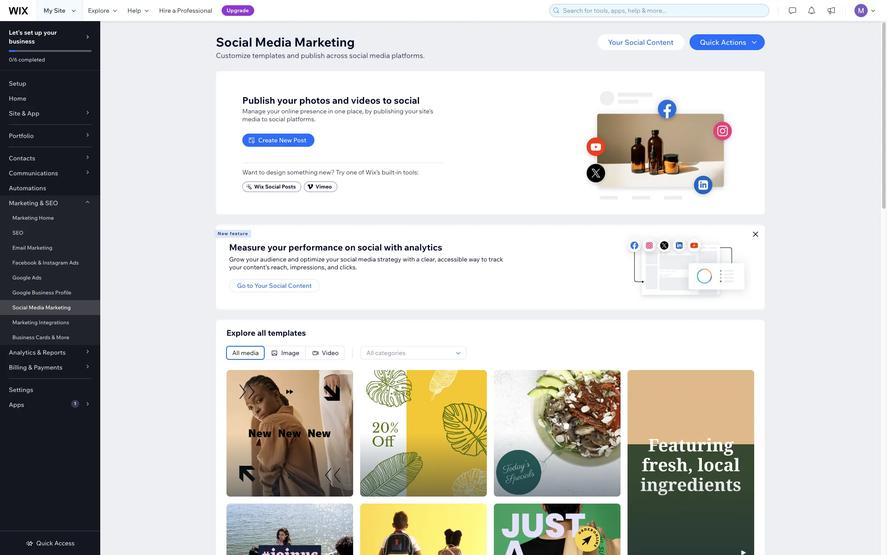 Task type: locate. For each thing, give the bounding box(es) containing it.
want
[[243, 168, 258, 176]]

ads right instagram on the top of the page
[[69, 260, 79, 266]]

& inside "link"
[[52, 335, 55, 341]]

in right presence
[[328, 107, 333, 115]]

help
[[128, 7, 141, 15]]

1 vertical spatial google
[[12, 290, 31, 296]]

google down facebook
[[12, 275, 31, 281]]

new inside button
[[279, 136, 292, 144]]

0 vertical spatial in
[[328, 107, 333, 115]]

hire a professional link
[[154, 0, 218, 21]]

online
[[281, 107, 299, 115]]

site right my
[[54, 7, 66, 15]]

content down search for tools, apps, help & more... field
[[647, 38, 674, 47]]

1 horizontal spatial new
[[279, 136, 292, 144]]

your
[[609, 38, 624, 47], [255, 282, 268, 290]]

go to your social content
[[237, 282, 312, 290]]

1 vertical spatial site
[[9, 110, 20, 118]]

google business profile link
[[0, 286, 100, 301]]

1 horizontal spatial content
[[647, 38, 674, 47]]

1 horizontal spatial home
[[39, 215, 54, 221]]

1 google from the top
[[12, 275, 31, 281]]

home down setup
[[9, 95, 26, 103]]

new left feature
[[218, 231, 229, 237]]

1 vertical spatial your
[[255, 282, 268, 290]]

measure your performance on social with analytics grow your audience and optimize your social media strategy with a clear, accessible way to track your content's reach, impressions, and clicks.
[[229, 242, 504, 272]]

& left app
[[22, 110, 26, 118]]

1 horizontal spatial platforms.
[[392, 51, 425, 60]]

content inside your social content button
[[647, 38, 674, 47]]

0 horizontal spatial site
[[9, 110, 20, 118]]

your left online
[[267, 107, 280, 115]]

a right hire
[[173, 7, 176, 15]]

2 google from the top
[[12, 290, 31, 296]]

0 horizontal spatial content
[[288, 282, 312, 290]]

social right wix
[[265, 183, 281, 190]]

facebook
[[12, 260, 37, 266]]

place,
[[347, 107, 364, 115]]

one inside publish your photos and videos to social manage your online presence in one place, by publishing your site's media to social platforms.
[[335, 107, 346, 115]]

1 vertical spatial explore
[[227, 328, 256, 338]]

templates up image button
[[268, 328, 306, 338]]

seo up email in the left top of the page
[[12, 230, 23, 236]]

portfolio
[[9, 132, 34, 140]]

to right go
[[247, 282, 253, 290]]

marketing & seo button
[[0, 196, 100, 211]]

site & app button
[[0, 106, 100, 121]]

seo inside dropdown button
[[45, 199, 58, 207]]

ads up google business profile
[[32, 275, 42, 281]]

google ads link
[[0, 271, 100, 286]]

marketing
[[295, 34, 355, 50], [9, 199, 38, 207], [12, 215, 38, 221], [27, 245, 52, 251], [45, 305, 71, 311], [12, 320, 38, 326]]

marketing home link
[[0, 211, 100, 226]]

0 vertical spatial with
[[384, 242, 403, 253]]

by
[[365, 107, 372, 115]]

home down marketing & seo dropdown button
[[39, 215, 54, 221]]

1 horizontal spatial quick
[[701, 38, 720, 47]]

accessible
[[438, 256, 468, 264]]

seo
[[45, 199, 58, 207], [12, 230, 23, 236]]

marketing down automations
[[9, 199, 38, 207]]

explore left help
[[88, 7, 110, 15]]

with down analytics
[[403, 256, 415, 264]]

site
[[54, 7, 66, 15], [9, 110, 20, 118]]

marketing up business cards & more
[[12, 320, 38, 326]]

0 vertical spatial new
[[279, 136, 292, 144]]

and inside the social media marketing customize templates and publish across social media platforms.
[[287, 51, 299, 60]]

0 vertical spatial your
[[609, 38, 624, 47]]

feature
[[230, 231, 248, 237]]

media right across
[[370, 51, 390, 60]]

social up create new post button
[[269, 115, 286, 123]]

explore all templates
[[227, 328, 306, 338]]

and inside publish your photos and videos to social manage your online presence in one place, by publishing your site's media to social platforms.
[[333, 94, 349, 106]]

0 horizontal spatial in
[[328, 107, 333, 115]]

content's
[[244, 264, 270, 272]]

0 horizontal spatial a
[[173, 7, 176, 15]]

and left optimize
[[288, 256, 299, 264]]

0 vertical spatial home
[[9, 95, 26, 103]]

to right want
[[259, 168, 265, 176]]

audience
[[260, 256, 287, 264]]

1 horizontal spatial ads
[[69, 260, 79, 266]]

media
[[255, 34, 292, 50], [29, 305, 44, 311]]

1 horizontal spatial media
[[255, 34, 292, 50]]

clear,
[[421, 256, 437, 264]]

to right way
[[482, 256, 488, 264]]

and up the place,
[[333, 94, 349, 106]]

cards
[[36, 335, 50, 341]]

facebook & instagram ads
[[12, 260, 79, 266]]

1 horizontal spatial seo
[[45, 199, 58, 207]]

media inside the sidebar element
[[29, 305, 44, 311]]

video
[[322, 349, 339, 357]]

social media marketing
[[12, 305, 71, 311]]

1 vertical spatial platforms.
[[287, 115, 316, 123]]

1 horizontal spatial a
[[417, 256, 420, 264]]

setup
[[9, 80, 26, 88]]

social
[[350, 51, 368, 60], [394, 94, 420, 106], [269, 115, 286, 123], [358, 242, 382, 253], [341, 256, 357, 264]]

social down search for tools, apps, help & more... field
[[625, 38, 645, 47]]

media for social media marketing
[[29, 305, 44, 311]]

videos
[[351, 94, 381, 106]]

0 vertical spatial platforms.
[[392, 51, 425, 60]]

publish
[[243, 94, 275, 106]]

1 horizontal spatial with
[[403, 256, 415, 264]]

marketing inside dropdown button
[[9, 199, 38, 207]]

content
[[647, 38, 674, 47], [288, 282, 312, 290]]

site left app
[[9, 110, 20, 118]]

quick left access
[[36, 540, 53, 548]]

& inside dropdown button
[[40, 199, 44, 207]]

your down measure
[[246, 256, 259, 264]]

social inside the social media marketing customize templates and publish across social media platforms.
[[216, 34, 252, 50]]

to inside measure your performance on social with analytics grow your audience and optimize your social media strategy with a clear, accessible way to track your content's reach, impressions, and clicks.
[[482, 256, 488, 264]]

quick left actions
[[701, 38, 720, 47]]

tools:
[[403, 168, 419, 176]]

1 vertical spatial ads
[[32, 275, 42, 281]]

media inside all media button
[[241, 349, 259, 357]]

& up marketing home
[[40, 199, 44, 207]]

measure
[[229, 242, 266, 253]]

social up marketing integrations
[[12, 305, 28, 311]]

1 horizontal spatial explore
[[227, 328, 256, 338]]

0 vertical spatial google
[[12, 275, 31, 281]]

content inside go to your social content button
[[288, 282, 312, 290]]

business cards & more link
[[0, 331, 100, 346]]

0 horizontal spatial media
[[29, 305, 44, 311]]

billing & payments
[[9, 364, 62, 372]]

0 horizontal spatial quick
[[36, 540, 53, 548]]

0 horizontal spatial home
[[9, 95, 26, 103]]

seo up "marketing home" 'link' at the top of page
[[45, 199, 58, 207]]

& left the more
[[52, 335, 55, 341]]

help button
[[122, 0, 154, 21]]

performance
[[289, 242, 343, 253]]

social up publishing
[[394, 94, 420, 106]]

communications
[[9, 169, 58, 177]]

social inside wix social posts button
[[265, 183, 281, 190]]

ads
[[69, 260, 79, 266], [32, 275, 42, 281]]

& left reports
[[37, 349, 41, 357]]

marketing up facebook & instagram ads
[[27, 245, 52, 251]]

facebook & instagram ads link
[[0, 256, 100, 271]]

instagram
[[43, 260, 68, 266]]

business up analytics
[[12, 335, 35, 341]]

google business profile
[[12, 290, 71, 296]]

templates right customize
[[252, 51, 285, 60]]

automations link
[[0, 181, 100, 196]]

1 vertical spatial with
[[403, 256, 415, 264]]

your left site's
[[405, 107, 418, 115]]

1 vertical spatial quick
[[36, 540, 53, 548]]

manage
[[243, 107, 266, 115]]

with up strategy on the top of page
[[384, 242, 403, 253]]

built-
[[382, 168, 397, 176]]

social down on
[[341, 256, 357, 264]]

& right facebook
[[38, 260, 41, 266]]

marketing up publish
[[295, 34, 355, 50]]

1 vertical spatial content
[[288, 282, 312, 290]]

post
[[294, 136, 307, 144]]

1 vertical spatial in
[[397, 168, 402, 176]]

new left post
[[279, 136, 292, 144]]

strategy
[[378, 256, 402, 264]]

media right clicks.
[[358, 256, 376, 264]]

on
[[345, 242, 356, 253]]

0 vertical spatial one
[[335, 107, 346, 115]]

0 vertical spatial content
[[647, 38, 674, 47]]

business
[[32, 290, 54, 296], [12, 335, 35, 341]]

business up social media marketing
[[32, 290, 54, 296]]

and
[[287, 51, 299, 60], [333, 94, 349, 106], [288, 256, 299, 264], [328, 264, 339, 272]]

1 vertical spatial seo
[[12, 230, 23, 236]]

media inside measure your performance on social with analytics grow your audience and optimize your social media strategy with a clear, accessible way to track your content's reach, impressions, and clicks.
[[358, 256, 376, 264]]

1 vertical spatial media
[[29, 305, 44, 311]]

0 vertical spatial explore
[[88, 7, 110, 15]]

0 horizontal spatial seo
[[12, 230, 23, 236]]

0 vertical spatial a
[[173, 7, 176, 15]]

one left of
[[346, 168, 357, 176]]

social right across
[[350, 51, 368, 60]]

1 vertical spatial business
[[12, 335, 35, 341]]

Search for tools, apps, help & more... field
[[561, 4, 767, 17]]

a inside measure your performance on social with analytics grow your audience and optimize your social media strategy with a clear, accessible way to track your content's reach, impressions, and clicks.
[[417, 256, 420, 264]]

1 horizontal spatial in
[[397, 168, 402, 176]]

templates
[[252, 51, 285, 60], [268, 328, 306, 338]]

google down google ads
[[12, 290, 31, 296]]

photos
[[300, 94, 330, 106]]

my
[[44, 7, 53, 15]]

your right up in the left top of the page
[[44, 29, 57, 37]]

in left "tools:"
[[397, 168, 402, 176]]

reports
[[43, 349, 66, 357]]

media inside the social media marketing customize templates and publish across social media platforms.
[[255, 34, 292, 50]]

0 vertical spatial quick
[[701, 38, 720, 47]]

1 horizontal spatial site
[[54, 7, 66, 15]]

social up customize
[[216, 34, 252, 50]]

and left publish
[[287, 51, 299, 60]]

google for google ads
[[12, 275, 31, 281]]

quick access
[[36, 540, 75, 548]]

app
[[27, 110, 39, 118]]

0 horizontal spatial explore
[[88, 7, 110, 15]]

1 horizontal spatial one
[[346, 168, 357, 176]]

media down "publish"
[[243, 115, 260, 123]]

seo link
[[0, 226, 100, 241]]

more
[[56, 335, 69, 341]]

quick inside the sidebar element
[[36, 540, 53, 548]]

media for social media marketing customize templates and publish across social media platforms.
[[255, 34, 292, 50]]

social inside your social content button
[[625, 38, 645, 47]]

0 horizontal spatial ads
[[32, 275, 42, 281]]

media right all
[[241, 349, 259, 357]]

1 vertical spatial a
[[417, 256, 420, 264]]

let's set up your business
[[9, 29, 57, 45]]

in inside publish your photos and videos to social manage your online presence in one place, by publishing your site's media to social platforms.
[[328, 107, 333, 115]]

one left the place,
[[335, 107, 346, 115]]

0 horizontal spatial platforms.
[[287, 115, 316, 123]]

& right the billing
[[28, 364, 32, 372]]

All categories field
[[364, 347, 454, 360]]

0 vertical spatial templates
[[252, 51, 285, 60]]

a left clear, at the top of the page
[[417, 256, 420, 264]]

wix social posts
[[254, 183, 296, 190]]

0 horizontal spatial one
[[335, 107, 346, 115]]

go
[[237, 282, 246, 290]]

marketing integrations
[[12, 320, 69, 326]]

marketing down marketing & seo
[[12, 215, 38, 221]]

one
[[335, 107, 346, 115], [346, 168, 357, 176]]

1 vertical spatial new
[[218, 231, 229, 237]]

explore up all media button
[[227, 328, 256, 338]]

marketing inside the social media marketing customize templates and publish across social media platforms.
[[295, 34, 355, 50]]

sidebar element
[[0, 21, 100, 556]]

contacts
[[9, 154, 35, 162]]

content down impressions,
[[288, 282, 312, 290]]

1 vertical spatial home
[[39, 215, 54, 221]]

quick inside button
[[701, 38, 720, 47]]

social down reach,
[[269, 282, 287, 290]]

0 vertical spatial seo
[[45, 199, 58, 207]]

0 vertical spatial media
[[255, 34, 292, 50]]

1 vertical spatial templates
[[268, 328, 306, 338]]

your inside let's set up your business
[[44, 29, 57, 37]]



Task type: describe. For each thing, give the bounding box(es) containing it.
set
[[24, 29, 33, 37]]

social right on
[[358, 242, 382, 253]]

image button
[[265, 347, 305, 360]]

social inside the social media marketing customize templates and publish across social media platforms.
[[350, 51, 368, 60]]

clicks.
[[340, 264, 357, 272]]

grow
[[229, 256, 245, 264]]

up
[[35, 29, 42, 37]]

presence
[[300, 107, 327, 115]]

marketing & seo
[[9, 199, 58, 207]]

your left clicks.
[[326, 256, 339, 264]]

templates inside the social media marketing customize templates and publish across social media platforms.
[[252, 51, 285, 60]]

0 vertical spatial ads
[[69, 260, 79, 266]]

0/6
[[9, 56, 17, 63]]

publishing
[[374, 107, 404, 115]]

something
[[287, 168, 318, 176]]

0/6 completed
[[9, 56, 45, 63]]

settings link
[[0, 383, 100, 398]]

to up publishing
[[383, 94, 392, 106]]

your up online
[[277, 94, 297, 106]]

email marketing link
[[0, 241, 100, 256]]

want to design something new? try one of wix's built-in tools:
[[243, 168, 419, 176]]

optimize
[[300, 256, 325, 264]]

of
[[359, 168, 364, 176]]

vimeo button
[[304, 182, 338, 192]]

& for instagram
[[38, 260, 41, 266]]

social media marketing link
[[0, 301, 100, 316]]

0 vertical spatial business
[[32, 290, 54, 296]]

professional
[[177, 7, 212, 15]]

& for reports
[[37, 349, 41, 357]]

email marketing
[[12, 245, 52, 251]]

social inside the sidebar element
[[12, 305, 28, 311]]

quick for quick actions
[[701, 38, 720, 47]]

quick for quick access
[[36, 540, 53, 548]]

go to your social content button
[[229, 280, 320, 293]]

site & app
[[9, 110, 39, 118]]

& for seo
[[40, 199, 44, 207]]

setup link
[[0, 76, 100, 91]]

analytics
[[9, 349, 36, 357]]

portfolio button
[[0, 129, 100, 143]]

0 horizontal spatial your
[[255, 282, 268, 290]]

wix's
[[366, 168, 381, 176]]

0 horizontal spatial new
[[218, 231, 229, 237]]

video button
[[306, 347, 345, 360]]

vimeo
[[316, 183, 332, 190]]

site inside popup button
[[9, 110, 20, 118]]

try
[[336, 168, 345, 176]]

to inside button
[[247, 282, 253, 290]]

explore for explore all templates
[[227, 328, 256, 338]]

image
[[281, 349, 300, 357]]

create
[[258, 136, 278, 144]]

wix
[[254, 183, 264, 190]]

google ads
[[12, 275, 42, 281]]

google for google business profile
[[12, 290, 31, 296]]

platforms. inside publish your photos and videos to social manage your online presence in one place, by publishing your site's media to social platforms.
[[287, 115, 316, 123]]

marketing up integrations
[[45, 305, 71, 311]]

1 vertical spatial one
[[346, 168, 357, 176]]

let's
[[9, 29, 23, 37]]

1 horizontal spatial your
[[609, 38, 624, 47]]

actions
[[722, 38, 747, 47]]

to down "publish"
[[262, 115, 268, 123]]

email
[[12, 245, 26, 251]]

create new post button
[[243, 134, 315, 147]]

publish
[[301, 51, 325, 60]]

business inside "link"
[[12, 335, 35, 341]]

marketing home
[[12, 215, 54, 221]]

payments
[[34, 364, 62, 372]]

marketing inside 'link'
[[12, 215, 38, 221]]

platforms. inside the social media marketing customize templates and publish across social media platforms.
[[392, 51, 425, 60]]

all media
[[232, 349, 259, 357]]

home link
[[0, 91, 100, 106]]

business cards & more
[[12, 335, 69, 341]]

new?
[[319, 168, 335, 176]]

home inside 'link'
[[39, 215, 54, 221]]

posts
[[282, 183, 296, 190]]

all media button
[[227, 347, 265, 360]]

hire
[[159, 7, 171, 15]]

all
[[232, 349, 240, 357]]

and left clicks.
[[328, 264, 339, 272]]

create new post
[[258, 136, 307, 144]]

contacts button
[[0, 151, 100, 166]]

media inside the social media marketing customize templates and publish across social media platforms.
[[370, 51, 390, 60]]

new feature
[[218, 231, 248, 237]]

your up audience
[[268, 242, 287, 253]]

apps
[[9, 401, 24, 409]]

integrations
[[39, 320, 69, 326]]

settings
[[9, 386, 33, 394]]

explore for explore
[[88, 7, 110, 15]]

quick actions button
[[690, 34, 765, 50]]

profile
[[55, 290, 71, 296]]

upgrade button
[[222, 5, 254, 16]]

your up go
[[229, 264, 242, 272]]

media inside publish your photos and videos to social manage your online presence in one place, by publishing your site's media to social platforms.
[[243, 115, 260, 123]]

& for app
[[22, 110, 26, 118]]

automations
[[9, 184, 46, 192]]

social media marketing customize templates and publish across social media platforms.
[[216, 34, 425, 60]]

social inside go to your social content button
[[269, 282, 287, 290]]

0 vertical spatial site
[[54, 7, 66, 15]]

impressions,
[[290, 264, 326, 272]]

upgrade
[[227, 7, 249, 14]]

wix social posts button
[[243, 182, 301, 192]]

0 horizontal spatial with
[[384, 242, 403, 253]]

design
[[266, 168, 286, 176]]

business
[[9, 37, 35, 45]]

quick actions
[[701, 38, 747, 47]]

my site
[[44, 7, 66, 15]]

all
[[257, 328, 266, 338]]

quick access button
[[26, 540, 75, 548]]

& for payments
[[28, 364, 32, 372]]

reach,
[[271, 264, 289, 272]]

site's
[[420, 107, 434, 115]]

access
[[54, 540, 75, 548]]

track
[[489, 256, 504, 264]]

billing
[[9, 364, 27, 372]]



Task type: vqa. For each thing, say whether or not it's contained in the screenshot.
QUICK ACCESS BUTTON
yes



